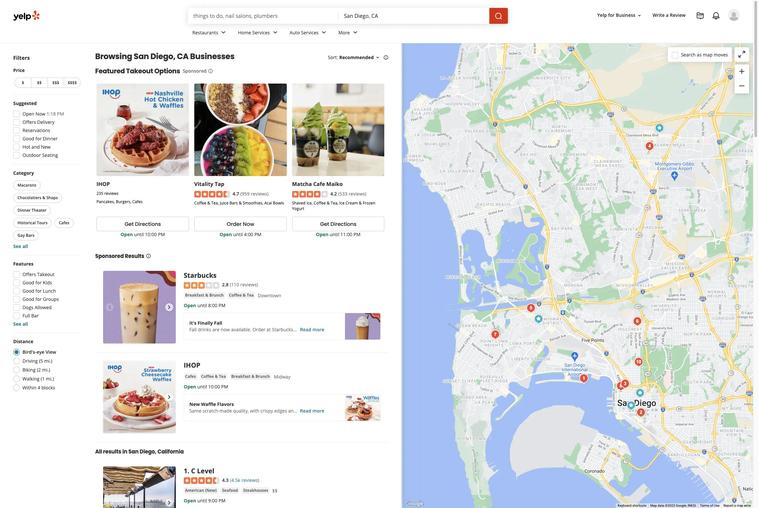 Task type: describe. For each thing, give the bounding box(es) containing it.
price
[[13, 67, 25, 73]]

home
[[238, 29, 251, 36]]

featured
[[95, 66, 125, 76]]

reviews) inside (4.5k reviews) link
[[241, 477, 259, 484]]

open until 8:00 pm
[[184, 302, 226, 309]]

24 chevron down v2 image for more
[[351, 29, 359, 36]]

open left 11:00
[[316, 231, 328, 238]]

all for category
[[22, 243, 28, 250]]

tours
[[37, 220, 48, 226]]

suggested
[[13, 100, 37, 106]]

1 vertical spatial 10:00
[[208, 384, 220, 390]]

hot and new
[[22, 144, 51, 150]]

recommended button
[[339, 54, 380, 60]]

made
[[220, 408, 232, 414]]

now
[[221, 326, 230, 333]]

cafes inside the ihop 235 reviews pancakes, burgers, cafes
[[132, 199, 143, 205]]

4:00
[[244, 231, 253, 238]]

auto services
[[290, 29, 319, 36]]

open up sponsored results
[[121, 231, 133, 238]]

featured takeout options
[[95, 66, 180, 76]]

(new)
[[205, 488, 217, 493]]

historical
[[18, 220, 36, 226]]

options
[[154, 66, 180, 76]]

offers for offers takeout
[[22, 271, 36, 278]]

google image
[[404, 500, 425, 508]]

map
[[650, 504, 657, 508]]

0 vertical spatial and
[[32, 144, 40, 150]]

0 vertical spatial open until 10:00 pm
[[121, 231, 165, 238]]

businesses
[[190, 51, 235, 62]]

none field find
[[193, 12, 333, 19]]

until left the 4:00
[[233, 231, 243, 238]]

until down american (new) button
[[197, 498, 207, 504]]

starbucks image
[[103, 271, 176, 344]]

& down 4.7 star rating image
[[207, 200, 210, 206]]

1 vertical spatial san
[[128, 448, 139, 456]]

none field near
[[344, 12, 484, 19]]

tea, inside "shaved ice, coffee & tea, ice cream & frozen yogurt"
[[331, 200, 338, 206]]

user actions element
[[592, 8, 749, 49]]

coffee down (110
[[229, 292, 242, 298]]

ice
[[339, 200, 345, 206]]

1 horizontal spatial starbucks
[[272, 326, 293, 333]]

notifications image
[[712, 12, 720, 20]]

reviews) for 4.7 (959 reviews)
[[251, 191, 269, 197]]

takeout for featured
[[126, 66, 153, 76]]

3 slideshow element from the top
[[103, 467, 176, 508]]

next image for open until 9:00 pm
[[165, 499, 173, 507]]

level
[[197, 467, 214, 476]]

auto
[[290, 29, 300, 36]]

1 vertical spatial $$
[[272, 488, 278, 494]]

breakfast for right breakfast & brunch link
[[231, 374, 251, 379]]

breakfast for topmost breakfast & brunch link
[[185, 292, 204, 298]]

4
[[38, 385, 40, 391]]

c
[[191, 467, 195, 476]]

4.7
[[233, 191, 239, 197]]

as
[[697, 51, 702, 58]]

see all button for category
[[13, 243, 28, 250]]

open down cafes link
[[184, 384, 196, 390]]

more for starbucks
[[312, 326, 324, 333]]

bird's-eye view
[[22, 349, 56, 355]]

1 vertical spatial ihop image
[[103, 361, 176, 434]]

for for lunch
[[35, 288, 42, 294]]

write a review link
[[650, 9, 688, 21]]

0 vertical spatial starbucks
[[184, 271, 217, 280]]

good for groups
[[22, 296, 59, 302]]

1 horizontal spatial cafes button
[[184, 374, 197, 380]]

a for write
[[666, 12, 669, 18]]

matcha
[[292, 180, 312, 188]]

& left ice
[[327, 200, 330, 206]]

ice,
[[307, 200, 313, 206]]

dogs
[[22, 304, 33, 311]]

1 horizontal spatial bars
[[230, 200, 238, 206]]

shortcuts
[[632, 504, 646, 508]]

$$ inside $$ button
[[37, 80, 42, 86]]

starbucks image
[[633, 386, 647, 400]]

previous image for ihop
[[106, 393, 114, 401]]

home services link
[[233, 24, 284, 43]]

results
[[103, 448, 121, 456]]

coffee & tea link for midway
[[200, 374, 227, 380]]

see all for category
[[13, 243, 28, 250]]

previous image for starbucks
[[106, 303, 114, 311]]

cafes for top cafes button
[[59, 220, 69, 226]]

reviews) for 4.2 (533 reviews)
[[349, 191, 366, 197]]

$$$
[[52, 80, 59, 86]]

16 chevron down v2 image
[[375, 55, 380, 60]]

drinks
[[198, 326, 211, 333]]

1 . c level
[[184, 467, 214, 476]]

1 vertical spatial breakfast & brunch
[[231, 374, 270, 379]]

reservations
[[22, 127, 50, 134]]

eye
[[37, 349, 44, 355]]

& right cafes link
[[215, 374, 218, 379]]

0 vertical spatial breakfast & brunch
[[185, 292, 224, 298]]

2.8 star rating image
[[184, 282, 219, 289]]

tea for midway
[[219, 374, 226, 379]]

all results in san diego, california
[[95, 448, 184, 456]]

1 vertical spatial diego,
[[140, 448, 156, 456]]

lunch
[[43, 288, 56, 294]]

inegi
[[688, 504, 696, 508]]

at
[[267, 326, 271, 333]]

coffee right cafes link
[[201, 374, 214, 379]]

0 horizontal spatial ihop link
[[96, 180, 110, 188]]

1 vertical spatial order
[[253, 326, 265, 333]]

1
[[184, 467, 188, 476]]

bars inside button
[[26, 233, 34, 238]]

new waffle flavors
[[189, 401, 234, 408]]

waffle
[[201, 401, 216, 408]]

directions for ihop
[[135, 220, 161, 228]]

& up open until 8:00 pm on the bottom of page
[[205, 292, 208, 298]]

king & queen cantina image
[[614, 380, 627, 393]]

historical tours button
[[13, 218, 52, 228]]

open down order now
[[220, 231, 232, 238]]

cesarina image
[[489, 328, 502, 341]]

3 previous image from the top
[[106, 499, 114, 507]]

4.3 star rating image
[[184, 478, 219, 484]]

coffee & tea for downtown
[[229, 292, 254, 298]]

mi.) for driving (5 mi.)
[[44, 358, 52, 364]]

more link
[[333, 24, 364, 43]]

1 vertical spatial fall
[[189, 326, 197, 333]]

expand map image
[[738, 50, 746, 58]]

option group containing distance
[[11, 338, 82, 393]]

0 vertical spatial ihop image
[[532, 312, 545, 326]]

reviews) for 2.8 (110 reviews)
[[240, 282, 258, 288]]

Near text field
[[344, 12, 484, 19]]

coffee & tea, juice bars & smoothies, acai bowls
[[194, 200, 284, 206]]

walking
[[22, 376, 39, 382]]

cucina urbana image
[[632, 355, 645, 369]]

see all for features
[[13, 321, 28, 327]]

services for home services
[[252, 29, 270, 36]]

group containing category
[[12, 170, 82, 250]]

pancakes,
[[96, 199, 115, 205]]

seafood button
[[221, 487, 239, 494]]

matcha cafe maiko image
[[653, 121, 666, 135]]

it's finally fall
[[189, 320, 222, 326]]

0 vertical spatial san
[[134, 51, 149, 62]]

open up it's
[[184, 302, 196, 309]]

24 chevron down v2 image for restaurants
[[220, 29, 227, 36]]

open until 4:00 pm
[[220, 231, 261, 238]]

offers for offers delivery
[[22, 119, 36, 125]]

distance
[[13, 338, 33, 345]]

16 chevron down v2 image
[[637, 13, 642, 18]]

until up the results
[[134, 231, 144, 238]]

offers takeout
[[22, 271, 55, 278]]

1 horizontal spatial breakfast & brunch link
[[230, 374, 271, 380]]

within
[[22, 385, 36, 391]]

1 tea, from the left
[[211, 200, 219, 206]]

mi.) for walking (1 mi.)
[[46, 376, 54, 382]]

(5
[[39, 358, 43, 364]]

map region
[[388, 28, 758, 508]]

1 horizontal spatial brunch
[[256, 374, 270, 379]]

24 chevron down v2 image
[[320, 29, 328, 36]]

sponsored for sponsored results
[[95, 253, 124, 260]]

data
[[658, 504, 664, 508]]

shaved ice, coffee & tea, ice cream & frozen yogurt
[[292, 200, 375, 212]]

good for good for lunch
[[22, 288, 34, 294]]

get directions for matcha cafe maiko
[[320, 220, 356, 228]]

walking (1 mi.)
[[22, 376, 54, 382]]

cream
[[346, 200, 358, 206]]

get for ihop
[[125, 220, 134, 228]]

c level image
[[577, 372, 590, 385]]

view
[[46, 349, 56, 355]]

order now link
[[194, 217, 287, 231]]

0 vertical spatial breakfast & brunch link
[[184, 292, 225, 299]]

review
[[670, 12, 686, 18]]

Find text field
[[193, 12, 333, 19]]

yelp
[[597, 12, 607, 18]]

good for good for kids
[[22, 280, 34, 286]]

235
[[96, 191, 103, 196]]

get directions link for matcha cafe maiko
[[292, 217, 385, 231]]

bird's-
[[22, 349, 37, 355]]

4.2 (533 reviews)
[[330, 191, 366, 197]]

in
[[122, 448, 127, 456]]

read for starbucks
[[300, 326, 311, 333]]

water grill - san diego image
[[634, 406, 648, 419]]

cafes for right cafes button
[[185, 374, 196, 379]]

vitality
[[194, 180, 213, 188]]

reviews
[[104, 191, 118, 196]]

1 horizontal spatial ihop link
[[184, 361, 200, 370]]

ihop 235 reviews pancakes, burgers, cafes
[[96, 180, 143, 205]]

open now 1:18 pm
[[22, 111, 64, 117]]

slideshow element for ihop
[[103, 361, 176, 434]]

24 chevron down v2 image for home services
[[271, 29, 279, 36]]

a for report
[[734, 504, 736, 508]]

4.2
[[330, 191, 337, 197]]

c level image
[[103, 467, 176, 508]]



Task type: vqa. For each thing, say whether or not it's contained in the screenshot.
2nd Services from left
yes



Task type: locate. For each thing, give the bounding box(es) containing it.
1 directions from the left
[[135, 220, 161, 228]]

1 vertical spatial new
[[189, 401, 200, 408]]

and left fluffy
[[288, 408, 297, 414]]

1 vertical spatial read more
[[300, 408, 324, 414]]

price group
[[13, 67, 82, 89]]

0 horizontal spatial cafes button
[[54, 218, 74, 228]]

coffee & tea link
[[228, 292, 255, 299], [200, 374, 227, 380]]

map data ©2023 google, inegi
[[650, 504, 696, 508]]

projects image
[[696, 12, 704, 20]]

24 chevron down v2 image inside more link
[[351, 29, 359, 36]]

search image
[[495, 12, 503, 20]]

cafes link
[[184, 374, 197, 380]]

1 vertical spatial dinner
[[18, 208, 31, 213]]

breakfast & brunch link
[[184, 292, 225, 299], [230, 374, 271, 380]]

1 offers from the top
[[22, 119, 36, 125]]

0 vertical spatial tea
[[247, 292, 254, 298]]

option group
[[11, 338, 82, 393]]

0 horizontal spatial get directions
[[125, 220, 161, 228]]

get down burgers, at the left of the page
[[125, 220, 134, 228]]

steakhouses link
[[242, 487, 270, 494]]

until left "8:00"
[[197, 302, 207, 309]]

0 horizontal spatial breakfast
[[185, 292, 204, 298]]

1 see all from the top
[[13, 243, 28, 250]]

$$ left $$$ button
[[37, 80, 42, 86]]

scratch-
[[203, 408, 220, 414]]

next image
[[165, 303, 173, 311]]

map for error
[[737, 504, 743, 508]]

offers up good for kids
[[22, 271, 36, 278]]

coffee & tea button for midway
[[200, 374, 227, 380]]

1 horizontal spatial fall
[[214, 320, 222, 326]]

0 horizontal spatial tea
[[219, 374, 226, 379]]

ca
[[177, 51, 189, 62]]

coffee & tea button right cafes link
[[200, 374, 227, 380]]

0 vertical spatial breakfast & brunch button
[[184, 292, 225, 299]]

3 24 chevron down v2 image from the left
[[351, 29, 359, 36]]

ihop inside the ihop 235 reviews pancakes, burgers, cafes
[[96, 180, 110, 188]]

24 chevron down v2 image inside home services link
[[271, 29, 279, 36]]

now for open
[[36, 111, 45, 117]]

reviews) up smoothies,
[[251, 191, 269, 197]]

1 services from the left
[[252, 29, 270, 36]]

0 horizontal spatial 10:00
[[145, 231, 157, 238]]

1 horizontal spatial map
[[737, 504, 743, 508]]

now for order
[[243, 220, 254, 228]]

zoom in image
[[738, 67, 746, 75]]

0 vertical spatial coffee & tea link
[[228, 292, 255, 299]]

1 vertical spatial open until 10:00 pm
[[184, 384, 228, 390]]

steakhouses
[[243, 488, 268, 493]]

0 vertical spatial 10:00
[[145, 231, 157, 238]]

tea for downtown
[[247, 292, 254, 298]]

gay bars
[[18, 233, 34, 238]]

good
[[22, 135, 34, 142], [22, 280, 34, 286], [22, 288, 34, 294], [22, 296, 34, 302]]

read more for starbucks
[[300, 326, 324, 333]]

breakfast down 2.8 star rating image
[[185, 292, 204, 298]]

24 chevron down v2 image right "more"
[[351, 29, 359, 36]]

matcha cafe maiko
[[292, 180, 343, 188]]

get up open until 11:00 pm
[[320, 220, 329, 228]]

1 vertical spatial cafes button
[[184, 374, 197, 380]]

tea down 2.8 (110 reviews)
[[247, 292, 254, 298]]

get directions for ihop
[[125, 220, 161, 228]]

1 vertical spatial coffee & tea
[[201, 374, 226, 379]]

get directions down burgers, at the left of the page
[[125, 220, 161, 228]]

new up same
[[189, 401, 200, 408]]

0 horizontal spatial open until 10:00 pm
[[121, 231, 165, 238]]

services for auto services
[[301, 29, 319, 36]]

shaved
[[292, 200, 305, 206]]

previous image
[[106, 303, 114, 311], [106, 393, 114, 401], [106, 499, 114, 507]]

takeout up kids on the bottom of the page
[[37, 271, 55, 278]]

4 good from the top
[[22, 296, 34, 302]]

open until 11:00 pm
[[316, 231, 360, 238]]

services right home
[[252, 29, 270, 36]]

coffee & tea for midway
[[201, 374, 226, 379]]

1 vertical spatial coffee & tea link
[[200, 374, 227, 380]]

now up offers delivery
[[36, 111, 45, 117]]

0 horizontal spatial none field
[[193, 12, 333, 19]]

today.
[[294, 326, 308, 333]]

map for moves
[[703, 51, 713, 58]]

see for category
[[13, 243, 21, 250]]

2 get from the left
[[320, 220, 329, 228]]

coffee & tea down 2.8 (110 reviews)
[[229, 292, 254, 298]]

& down 4.7
[[239, 200, 242, 206]]

1 horizontal spatial get
[[320, 220, 329, 228]]

1 all from the top
[[22, 243, 28, 250]]

coffee & tea button for downtown
[[228, 292, 255, 299]]

0 vertical spatial takeout
[[126, 66, 153, 76]]

breakfast & brunch
[[185, 292, 224, 298], [231, 374, 270, 379]]

1 vertical spatial map
[[737, 504, 743, 508]]

bar
[[31, 313, 39, 319]]

flavors
[[217, 401, 234, 408]]

1 horizontal spatial get directions
[[320, 220, 356, 228]]

1 next image from the top
[[165, 393, 173, 401]]

services left 24 chevron down v2 image
[[301, 29, 319, 36]]

a right write
[[666, 12, 669, 18]]

1 vertical spatial now
[[243, 220, 254, 228]]

16 info v2 image
[[383, 55, 389, 60], [146, 254, 151, 259]]

coffee down 4.7 star rating image
[[194, 200, 206, 206]]

zoom out image
[[738, 82, 746, 90]]

0 vertical spatial fall
[[214, 320, 222, 326]]

breakfast & brunch button
[[184, 292, 225, 299], [230, 374, 271, 380]]

category
[[13, 170, 34, 176]]

services inside auto services link
[[301, 29, 319, 36]]

1 horizontal spatial coffee & tea button
[[228, 292, 255, 299]]

2 see all button from the top
[[13, 321, 28, 327]]

1 none field from the left
[[193, 12, 333, 19]]

good down good for kids
[[22, 288, 34, 294]]

services inside home services link
[[252, 29, 270, 36]]

read for ihop
[[300, 408, 311, 414]]

and
[[32, 144, 40, 150], [288, 408, 297, 414]]

& left midway
[[252, 374, 255, 379]]

2 read more from the top
[[300, 408, 324, 414]]

see all down "gay"
[[13, 243, 28, 250]]

moves
[[714, 51, 728, 58]]

open down suggested
[[22, 111, 34, 117]]

san
[[134, 51, 149, 62], [128, 448, 139, 456]]

1 horizontal spatial services
[[301, 29, 319, 36]]

outdoor seating
[[22, 152, 58, 158]]

0 vertical spatial brunch
[[209, 292, 224, 298]]

breakfast & brunch button up open until 8:00 pm on the bottom of page
[[184, 292, 225, 299]]

24 chevron down v2 image
[[220, 29, 227, 36], [271, 29, 279, 36], [351, 29, 359, 36]]

0 horizontal spatial get
[[125, 220, 134, 228]]

0 horizontal spatial bars
[[26, 233, 34, 238]]

0 vertical spatial 16 info v2 image
[[383, 55, 389, 60]]

reviews) up cream
[[349, 191, 366, 197]]

and up outdoor
[[32, 144, 40, 150]]

directions for matcha cafe maiko
[[331, 220, 356, 228]]

0 horizontal spatial breakfast & brunch
[[185, 292, 224, 298]]

2 tea, from the left
[[331, 200, 338, 206]]

1 get from the left
[[125, 220, 134, 228]]

group containing suggested
[[11, 100, 82, 161]]

0 vertical spatial ihop link
[[96, 180, 110, 188]]

see all button
[[13, 243, 28, 250], [13, 321, 28, 327]]

mi.) right (2
[[42, 367, 50, 373]]

2 more from the top
[[312, 408, 324, 414]]

1 horizontal spatial tea,
[[331, 200, 338, 206]]

dinner inside button
[[18, 208, 31, 213]]

2 see from the top
[[13, 321, 21, 327]]

seafood
[[222, 488, 238, 493]]

1 horizontal spatial breakfast & brunch
[[231, 374, 270, 379]]

bars
[[230, 200, 238, 206], [26, 233, 34, 238]]

for down good for lunch
[[35, 296, 42, 302]]

brunch left midway
[[256, 374, 270, 379]]

0 horizontal spatial order
[[227, 220, 242, 228]]

open until 10:00 pm
[[121, 231, 165, 238], [184, 384, 228, 390]]

$
[[22, 80, 24, 86]]

1 see all button from the top
[[13, 243, 28, 250]]

good for good for groups
[[22, 296, 34, 302]]

get for matcha cafe maiko
[[320, 220, 329, 228]]

1 vertical spatial coffee & tea button
[[200, 374, 227, 380]]

mi.) right (1
[[46, 376, 54, 382]]

group
[[735, 64, 749, 94], [11, 100, 82, 161], [12, 170, 82, 250], [11, 261, 82, 328]]

sponsored left the results
[[95, 253, 124, 260]]

0 vertical spatial sponsored
[[183, 68, 207, 74]]

brunch
[[209, 292, 224, 298], [256, 374, 270, 379]]

see all button for features
[[13, 321, 28, 327]]

1 horizontal spatial get directions link
[[292, 217, 385, 231]]

slideshow element
[[103, 271, 176, 344], [103, 361, 176, 434], [103, 467, 176, 508]]

steakhouses button
[[242, 487, 270, 494]]

1 read more from the top
[[300, 326, 324, 333]]

0 horizontal spatial tea,
[[211, 200, 219, 206]]

order up open until 4:00 pm
[[227, 220, 242, 228]]

get directions link down "shaved ice, coffee & tea, ice cream & frozen yogurt"
[[292, 217, 385, 231]]

new up seating
[[41, 144, 51, 150]]

tea, left juice
[[211, 200, 219, 206]]

all down gay bars button
[[22, 243, 28, 250]]

good for good for dinner
[[22, 135, 34, 142]]

offers up reservations
[[22, 119, 36, 125]]

16 info v2 image
[[208, 68, 213, 74]]

1 vertical spatial more
[[312, 408, 324, 414]]

.
[[188, 467, 189, 476]]

see down "gay"
[[13, 243, 21, 250]]

next image
[[165, 393, 173, 401], [165, 499, 173, 507]]

ihop link up 235
[[96, 180, 110, 188]]

keyboard shortcuts
[[618, 504, 646, 508]]

more right fluffy
[[312, 408, 324, 414]]

1 slideshow element from the top
[[103, 271, 176, 344]]

None field
[[193, 12, 333, 19], [344, 12, 484, 19]]

0 horizontal spatial new
[[41, 144, 51, 150]]

2 offers from the top
[[22, 271, 36, 278]]

kids
[[43, 280, 52, 286]]

$$ button
[[31, 78, 47, 88]]

& down 2.8 (110 reviews)
[[243, 292, 246, 298]]

phil's bbq image
[[524, 302, 538, 315]]

1 read from the top
[[300, 326, 311, 333]]

0 vertical spatial breakfast
[[185, 292, 204, 298]]

1 vertical spatial and
[[288, 408, 297, 414]]

0 vertical spatial cafes button
[[54, 218, 74, 228]]

11:00
[[340, 231, 352, 238]]

1 vertical spatial slideshow element
[[103, 361, 176, 434]]

starbucks right "at"
[[272, 326, 293, 333]]

2 all from the top
[[22, 321, 28, 327]]

good up dogs
[[22, 296, 34, 302]]

more
[[338, 29, 350, 36]]

seafood link
[[221, 487, 239, 494]]

report a map error link
[[724, 504, 751, 508]]

for for dinner
[[35, 135, 42, 142]]

0 horizontal spatial ihop image
[[103, 361, 176, 434]]

dinner up hot and new
[[43, 135, 58, 142]]

2 good from the top
[[22, 280, 34, 286]]

mi.) right (5
[[44, 358, 52, 364]]

breakfast
[[185, 292, 204, 298], [231, 374, 251, 379]]

0 vertical spatial dinner
[[43, 135, 58, 142]]

vitality tap image
[[624, 399, 638, 412]]

browsing
[[95, 51, 132, 62]]

starbucks up 2.8 star rating image
[[184, 271, 217, 280]]

map right as
[[703, 51, 713, 58]]

2 previous image from the top
[[106, 393, 114, 401]]

terms
[[700, 504, 709, 508]]

business categories element
[[187, 24, 740, 43]]

0 horizontal spatial a
[[666, 12, 669, 18]]

for down the offers takeout
[[35, 280, 42, 286]]

bars right "gay"
[[26, 233, 34, 238]]

seating
[[42, 152, 58, 158]]

order inside order now link
[[227, 220, 242, 228]]

1 horizontal spatial 24 chevron down v2 image
[[271, 29, 279, 36]]

for for groups
[[35, 296, 42, 302]]

1 horizontal spatial takeout
[[126, 66, 153, 76]]

$$ right steakhouses link
[[272, 488, 278, 494]]

(1
[[41, 376, 45, 382]]

more for ihop
[[312, 408, 324, 414]]

1 get directions from the left
[[125, 220, 161, 228]]

breakfast & brunch down 2.8 star rating image
[[185, 292, 224, 298]]

diego, up options
[[150, 51, 175, 62]]

1 horizontal spatial order
[[253, 326, 265, 333]]

0 horizontal spatial coffee & tea
[[201, 374, 226, 379]]

1 vertical spatial see all
[[13, 321, 28, 327]]

macarons button
[[13, 180, 41, 190]]

more
[[312, 326, 324, 333], [312, 408, 324, 414]]

0 horizontal spatial now
[[36, 111, 45, 117]]

1 vertical spatial next image
[[165, 499, 173, 507]]

1 vertical spatial brunch
[[256, 374, 270, 379]]

see all button down "gay"
[[13, 243, 28, 250]]

1 previous image from the top
[[106, 303, 114, 311]]

2 directions from the left
[[331, 220, 356, 228]]

1 horizontal spatial coffee & tea link
[[228, 292, 255, 299]]

see for features
[[13, 321, 21, 327]]

0 vertical spatial map
[[703, 51, 713, 58]]

16 info v2 image right the results
[[146, 254, 151, 259]]

allowed
[[35, 304, 52, 311]]

until left 11:00
[[330, 231, 339, 238]]

0 horizontal spatial sponsored
[[95, 253, 124, 260]]

0 horizontal spatial and
[[32, 144, 40, 150]]

takeout for offers
[[37, 271, 55, 278]]

features
[[13, 261, 33, 267]]

open down american
[[184, 498, 196, 504]]

mi.)
[[44, 358, 52, 364], [42, 367, 50, 373], [46, 376, 54, 382]]

3 good from the top
[[22, 288, 34, 294]]

good up hot
[[22, 135, 34, 142]]

2 none field from the left
[[344, 12, 484, 19]]

see all
[[13, 243, 28, 250], [13, 321, 28, 327]]

for down good for kids
[[35, 288, 42, 294]]

cafe
[[313, 180, 325, 188]]

see all down full
[[13, 321, 28, 327]]

burgers,
[[116, 199, 131, 205]]

24 chevron down v2 image inside restaurants "link"
[[220, 29, 227, 36]]

queenstown public house image
[[618, 377, 632, 390]]

ihop image
[[532, 312, 545, 326], [103, 361, 176, 434]]

tyler b. image
[[728, 9, 740, 21]]

meze greek fusion image
[[634, 407, 648, 420]]

1 vertical spatial offers
[[22, 271, 36, 278]]

& right cream
[[359, 200, 362, 206]]

tea, left ice
[[331, 200, 338, 206]]

crispy
[[260, 408, 273, 414]]

available.
[[231, 326, 251, 333]]

4.7 (959 reviews)
[[233, 191, 269, 197]]

directions
[[135, 220, 161, 228], [331, 220, 356, 228]]

2 24 chevron down v2 image from the left
[[271, 29, 279, 36]]

0 horizontal spatial coffee & tea button
[[200, 374, 227, 380]]

1 vertical spatial sponsored
[[95, 253, 124, 260]]

order now
[[227, 220, 254, 228]]

see up distance
[[13, 321, 21, 327]]

for for kids
[[35, 280, 42, 286]]

dinner theater button
[[13, 206, 51, 215]]

historical tours
[[18, 220, 48, 226]]

breakfast & brunch link left midway
[[230, 374, 271, 380]]

for inside "button"
[[608, 12, 615, 18]]

hot
[[22, 144, 30, 150]]

1 horizontal spatial a
[[734, 504, 736, 508]]

0 vertical spatial diego,
[[150, 51, 175, 62]]

tea up flavors
[[219, 374, 226, 379]]

2 slideshow element from the top
[[103, 361, 176, 434]]

0 vertical spatial next image
[[165, 393, 173, 401]]

ihop for ihop 235 reviews pancakes, burgers, cafes
[[96, 180, 110, 188]]

chocolatiers & shops
[[18, 195, 58, 201]]

for for business
[[608, 12, 615, 18]]

0 horizontal spatial breakfast & brunch button
[[184, 292, 225, 299]]

9:00
[[208, 498, 217, 504]]

read more for ihop
[[300, 408, 324, 414]]

san up featured takeout options on the left of page
[[134, 51, 149, 62]]

map left error
[[737, 504, 743, 508]]

read more
[[300, 326, 324, 333], [300, 408, 324, 414]]

2 get directions link from the left
[[292, 217, 385, 231]]

group containing features
[[11, 261, 82, 328]]

0 horizontal spatial directions
[[135, 220, 161, 228]]

1 horizontal spatial coffee & tea
[[229, 292, 254, 298]]

get directions link for ihop
[[96, 217, 189, 231]]

& left shops in the top left of the page
[[42, 195, 45, 201]]

1 horizontal spatial 16 info v2 image
[[383, 55, 389, 60]]

see all button down full
[[13, 321, 28, 327]]

1 good from the top
[[22, 135, 34, 142]]

search
[[681, 51, 696, 58]]

get directions link
[[96, 217, 189, 231], [292, 217, 385, 231]]

4.2 star rating image
[[292, 191, 328, 198]]

yogurt
[[292, 206, 304, 212]]

2 read from the top
[[300, 408, 311, 414]]

0 vertical spatial read more
[[300, 326, 324, 333]]

matcha cafe maiko link
[[292, 180, 343, 188]]

reviews) right (110
[[240, 282, 258, 288]]

$$$$ button
[[64, 78, 81, 88]]

dogs allowed
[[22, 304, 52, 311]]

0 vertical spatial see all
[[13, 243, 28, 250]]

search as map moves
[[681, 51, 728, 58]]

2 see all from the top
[[13, 321, 28, 327]]

open until 10:00 pm up waffle
[[184, 384, 228, 390]]

fall down it's
[[189, 326, 197, 333]]

mi.) for biking (2 mi.)
[[42, 367, 50, 373]]

until
[[134, 231, 144, 238], [233, 231, 243, 238], [330, 231, 339, 238], [197, 302, 207, 309], [197, 384, 207, 390], [197, 498, 207, 504]]

bowls
[[273, 200, 284, 206]]

0 vertical spatial all
[[22, 243, 28, 250]]

sponsored for sponsored
[[183, 68, 207, 74]]

0 vertical spatial coffee & tea
[[229, 292, 254, 298]]

1 more from the top
[[312, 326, 324, 333]]

reviews) up steakhouses
[[241, 477, 259, 484]]

1 vertical spatial breakfast
[[231, 374, 251, 379]]

0 vertical spatial more
[[312, 326, 324, 333]]

(2
[[37, 367, 41, 373]]

biking
[[22, 367, 36, 373]]

coffee right ice,
[[314, 200, 326, 206]]

1 vertical spatial see all button
[[13, 321, 28, 327]]

google,
[[676, 504, 687, 508]]

1 vertical spatial ihop
[[184, 361, 200, 370]]

steamy piggy image
[[643, 140, 656, 153]]

1 vertical spatial 16 info v2 image
[[146, 254, 151, 259]]

dinner theater
[[18, 208, 46, 213]]

breakfast & brunch button for topmost breakfast & brunch link
[[184, 292, 225, 299]]

(533
[[338, 191, 347, 197]]

0 horizontal spatial $$
[[37, 80, 42, 86]]

4.3
[[222, 477, 229, 484]]

slideshow element for starbucks
[[103, 271, 176, 344]]

use
[[714, 504, 720, 508]]

ihop for ihop
[[184, 361, 200, 370]]

1 horizontal spatial new
[[189, 401, 200, 408]]

coffee inside "shaved ice, coffee & tea, ice cream & frozen yogurt"
[[314, 200, 326, 206]]

get directions link down burgers, at the left of the page
[[96, 217, 189, 231]]

yelp for business button
[[595, 9, 645, 21]]

1 vertical spatial breakfast & brunch button
[[230, 374, 271, 380]]

until up waffle
[[197, 384, 207, 390]]

©2023
[[665, 504, 675, 508]]

1 horizontal spatial directions
[[331, 220, 356, 228]]

1 get directions link from the left
[[96, 217, 189, 231]]

finally
[[198, 320, 213, 326]]

breakfast & brunch left midway
[[231, 374, 270, 379]]

None search field
[[188, 8, 509, 24]]

snooze, an a.m. eatery image
[[631, 315, 644, 328]]

0 horizontal spatial map
[[703, 51, 713, 58]]

2 next image from the top
[[165, 499, 173, 507]]

all for features
[[22, 321, 28, 327]]

1 24 chevron down v2 image from the left
[[220, 29, 227, 36]]

for right "yelp"
[[608, 12, 615, 18]]

coffee & tea link down 2.8 (110 reviews)
[[228, 292, 255, 299]]

all down full
[[22, 321, 28, 327]]

for
[[608, 12, 615, 18], [35, 135, 42, 142], [35, 280, 42, 286], [35, 288, 42, 294], [35, 296, 42, 302]]

dinner up historical
[[18, 208, 31, 213]]

16 info v2 image right 16 chevron down v2 image
[[383, 55, 389, 60]]

sponsored left 16 info v2 icon
[[183, 68, 207, 74]]

24 chevron down v2 image right restaurants
[[220, 29, 227, 36]]

2 get directions from the left
[[320, 220, 356, 228]]

ihop link
[[96, 180, 110, 188], [184, 361, 200, 370]]

same
[[189, 408, 201, 414]]

& inside button
[[42, 195, 45, 201]]

1 see from the top
[[13, 243, 21, 250]]

next image for open until 10:00 pm
[[165, 393, 173, 401]]

tap
[[215, 180, 224, 188]]

coffee & tea link for downtown
[[228, 292, 255, 299]]

1 horizontal spatial sponsored
[[183, 68, 207, 74]]

takeout left options
[[126, 66, 153, 76]]

bars right juice
[[230, 200, 238, 206]]

ihop up 235
[[96, 180, 110, 188]]

theater
[[32, 208, 46, 213]]

biking (2 mi.)
[[22, 367, 50, 373]]

2 vertical spatial cafes
[[185, 374, 196, 379]]

san right in at the left bottom of page
[[128, 448, 139, 456]]

1 horizontal spatial and
[[288, 408, 297, 414]]

1 vertical spatial breakfast & brunch link
[[230, 374, 271, 380]]

24 chevron down v2 image left auto at the top left of page
[[271, 29, 279, 36]]

diego, left california
[[140, 448, 156, 456]]

2 services from the left
[[301, 29, 319, 36]]

1 horizontal spatial breakfast
[[231, 374, 251, 379]]

breakfast & brunch button for right breakfast & brunch link
[[230, 374, 271, 380]]

4.7 star rating image
[[194, 191, 230, 198]]



